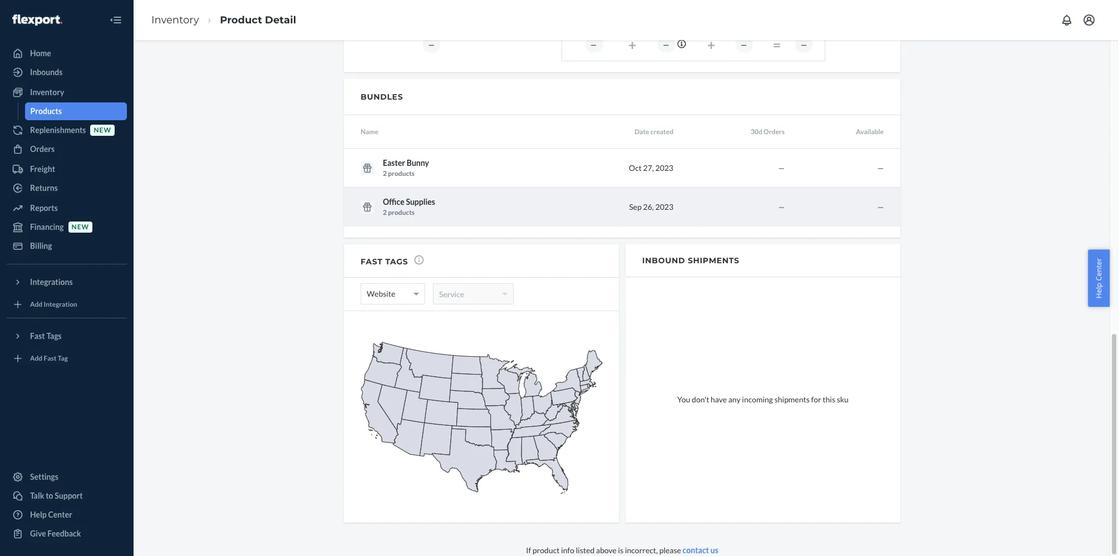 Task type: describe. For each thing, give the bounding box(es) containing it.
inbound
[[643, 255, 686, 265]]

info circle image
[[677, 39, 686, 48]]

detail
[[265, 14, 296, 26]]

any
[[729, 395, 741, 404]]

bunny
[[407, 158, 429, 168]]

help center link
[[7, 506, 127, 524]]

=
[[773, 36, 781, 53]]

30d
[[751, 128, 763, 136]]

settings
[[30, 472, 58, 482]]

add fast tag
[[30, 354, 68, 363]]

integration
[[44, 300, 77, 309]]

above
[[596, 545, 617, 555]]

inbounds
[[30, 67, 63, 77]]

1 vertical spatial inventory link
[[7, 84, 127, 101]]

for
[[812, 395, 822, 404]]

inbounds link
[[7, 63, 127, 81]]

2023 for oct 27, 2023
[[656, 163, 674, 173]]

have
[[711, 395, 727, 404]]

close navigation image
[[109, 13, 122, 27]]

office
[[383, 197, 405, 207]]

returns link
[[7, 179, 127, 197]]

1 horizontal spatial tags
[[385, 257, 408, 267]]

to
[[46, 491, 53, 501]]

please
[[660, 545, 681, 555]]

1 vertical spatial orders
[[30, 144, 55, 154]]

0 vertical spatial fast tags
[[361, 257, 408, 267]]

talk to support button
[[7, 487, 127, 505]]

billing link
[[7, 237, 127, 255]]

shipments
[[775, 395, 810, 404]]

reports
[[30, 203, 58, 213]]

26,
[[643, 202, 654, 212]]

add for add fast tag
[[30, 354, 42, 363]]

2023 for sep 26, 2023
[[656, 202, 674, 212]]

open notifications image
[[1061, 13, 1074, 27]]

3 ― from the left
[[663, 40, 670, 49]]

breadcrumbs navigation
[[143, 4, 305, 36]]

service
[[439, 289, 464, 299]]

products for office
[[388, 208, 415, 217]]

4 ― from the left
[[741, 40, 748, 49]]

date
[[635, 128, 649, 136]]

home
[[30, 48, 51, 58]]

2 + from the left
[[708, 36, 716, 53]]

oct
[[629, 163, 642, 173]]

inventory link inside breadcrumbs navigation
[[151, 14, 199, 26]]

1 vertical spatial help center
[[30, 510, 72, 520]]

incorrect,
[[625, 545, 658, 555]]

returns
[[30, 183, 58, 193]]

30d orders
[[751, 128, 785, 136]]

help inside help center button
[[1094, 283, 1104, 298]]

home link
[[7, 45, 127, 62]]

listed
[[576, 545, 595, 555]]

add integration
[[30, 300, 77, 309]]

easter bunny 2 products
[[383, 158, 429, 178]]

if product info listed above is incorrect, please contact us
[[526, 545, 719, 555]]

5 ― from the left
[[801, 40, 808, 49]]

freight link
[[7, 160, 127, 178]]

products
[[30, 106, 62, 116]]

integrations
[[30, 277, 73, 287]]

available
[[856, 128, 884, 136]]

talk
[[30, 491, 44, 501]]

info
[[561, 545, 575, 555]]

you don't have any incoming shipments for this sku
[[678, 395, 849, 404]]

sku
[[837, 395, 849, 404]]

0 vertical spatial fast
[[361, 257, 383, 267]]

add integration link
[[7, 296, 127, 313]]

us
[[711, 545, 719, 555]]

0 horizontal spatial help
[[30, 510, 47, 520]]

give
[[30, 529, 46, 538]]

created
[[651, 128, 674, 136]]

0 horizontal spatial inventory
[[30, 87, 64, 97]]



Task type: locate. For each thing, give the bounding box(es) containing it.
1 horizontal spatial inventory
[[151, 14, 199, 26]]

center inside button
[[1094, 258, 1104, 281]]

0 horizontal spatial help center
[[30, 510, 72, 520]]

0 vertical spatial 2
[[383, 169, 387, 178]]

oct 27, 2023
[[629, 163, 674, 173]]

name
[[361, 128, 379, 136]]

talk to support
[[30, 491, 83, 501]]

1 2023 from the top
[[656, 163, 674, 173]]

2 vertical spatial fast
[[44, 354, 56, 363]]

products down 'easter'
[[388, 169, 415, 178]]

orders link
[[7, 140, 127, 158]]

0 horizontal spatial new
[[72, 223, 89, 231]]

incoming
[[742, 395, 773, 404]]

1 horizontal spatial new
[[94, 126, 111, 134]]

1 vertical spatial center
[[48, 510, 72, 520]]

1 horizontal spatial help
[[1094, 283, 1104, 298]]

help center inside button
[[1094, 258, 1104, 298]]

1 + from the left
[[629, 36, 637, 53]]

fast tags
[[361, 257, 408, 267], [30, 331, 62, 341]]

fast tags inside dropdown button
[[30, 331, 62, 341]]

fast inside dropdown button
[[30, 331, 45, 341]]

product
[[533, 545, 560, 555]]

reports link
[[7, 199, 127, 217]]

help center button
[[1089, 250, 1110, 307]]

add for add integration
[[30, 300, 42, 309]]

website option
[[367, 285, 396, 304]]

easter
[[383, 158, 405, 168]]

27,
[[643, 163, 654, 173]]

1 vertical spatial fast tags
[[30, 331, 62, 341]]

1 vertical spatial help
[[30, 510, 47, 520]]

0 vertical spatial 2023
[[656, 163, 674, 173]]

1 vertical spatial new
[[72, 223, 89, 231]]

financing
[[30, 222, 64, 232]]

add fast tag link
[[7, 350, 127, 367]]

you
[[678, 395, 691, 404]]

0 vertical spatial tags
[[385, 257, 408, 267]]

sep 26, 2023
[[629, 202, 674, 212]]

feedback
[[48, 529, 81, 538]]

fast
[[361, 257, 383, 267], [30, 331, 45, 341], [44, 354, 56, 363]]

+ right info circle image
[[708, 36, 716, 53]]

1 2 from the top
[[383, 169, 387, 178]]

fast left the tag
[[44, 354, 56, 363]]

1 vertical spatial 2023
[[656, 202, 674, 212]]

sep
[[629, 202, 642, 212]]

tag
[[58, 354, 68, 363]]

2 down 'easter'
[[383, 169, 387, 178]]

0 horizontal spatial tags
[[46, 331, 62, 341]]

products inside easter bunny 2 products
[[388, 169, 415, 178]]

new for replenishments
[[94, 126, 111, 134]]

1 vertical spatial fast
[[30, 331, 45, 341]]

fast tags button
[[7, 327, 127, 345]]

2023
[[656, 163, 674, 173], [656, 202, 674, 212]]

integrations button
[[7, 273, 127, 291]]

0 vertical spatial center
[[1094, 258, 1104, 281]]

products
[[388, 169, 415, 178], [388, 208, 415, 217]]

2 add from the top
[[30, 354, 42, 363]]

0 vertical spatial orders
[[764, 128, 785, 136]]

contact
[[683, 545, 709, 555]]

+ left info circle image
[[629, 36, 637, 53]]

website
[[367, 289, 396, 299]]

2023 right 26,
[[656, 202, 674, 212]]

0 vertical spatial inventory link
[[151, 14, 199, 26]]

1 vertical spatial products
[[388, 208, 415, 217]]

inbound shipments
[[643, 255, 740, 265]]

1 vertical spatial tags
[[46, 331, 62, 341]]

if
[[526, 545, 531, 555]]

fast tags up add fast tag
[[30, 331, 62, 341]]

2 2023 from the top
[[656, 202, 674, 212]]

1 horizontal spatial +
[[708, 36, 716, 53]]

new
[[94, 126, 111, 134], [72, 223, 89, 231]]

1 vertical spatial 2
[[383, 208, 387, 217]]

tags up website
[[385, 257, 408, 267]]

1 horizontal spatial inventory link
[[151, 14, 199, 26]]

1 vertical spatial add
[[30, 354, 42, 363]]

product
[[220, 14, 262, 26]]

1 horizontal spatial orders
[[764, 128, 785, 136]]

2 for easter bunny
[[383, 169, 387, 178]]

0 horizontal spatial inventory link
[[7, 84, 127, 101]]

orders right 30d
[[764, 128, 785, 136]]

help
[[1094, 283, 1104, 298], [30, 510, 47, 520]]

give feedback
[[30, 529, 81, 538]]

help center
[[1094, 258, 1104, 298], [30, 510, 72, 520]]

0 vertical spatial add
[[30, 300, 42, 309]]

tags up add fast tag
[[46, 331, 62, 341]]

replenishments
[[30, 125, 86, 135]]

fast up website
[[361, 257, 383, 267]]

date created
[[635, 128, 674, 136]]

support
[[55, 491, 83, 501]]

give feedback button
[[7, 525, 127, 543]]

1 horizontal spatial center
[[1094, 258, 1104, 281]]

1 horizontal spatial help center
[[1094, 258, 1104, 298]]

inventory link
[[151, 14, 199, 26], [7, 84, 127, 101]]

add left the tag
[[30, 354, 42, 363]]

orders up freight
[[30, 144, 55, 154]]

0 vertical spatial help center
[[1094, 258, 1104, 298]]

fast tags up website
[[361, 257, 408, 267]]

tags
[[385, 257, 408, 267], [46, 331, 62, 341]]

1 products from the top
[[388, 169, 415, 178]]

contact us button
[[683, 545, 719, 556]]

2 for office supplies
[[383, 208, 387, 217]]

product detail
[[220, 14, 296, 26]]

1 horizontal spatial fast tags
[[361, 257, 408, 267]]

products inside the office supplies 2 products
[[388, 208, 415, 217]]

0 horizontal spatial center
[[48, 510, 72, 520]]

products for easter
[[388, 169, 415, 178]]

0 vertical spatial inventory
[[151, 14, 199, 26]]

products link
[[25, 102, 127, 120]]

1 vertical spatial inventory
[[30, 87, 64, 97]]

—
[[779, 163, 785, 173], [878, 163, 884, 173], [779, 202, 785, 212], [878, 202, 884, 212]]

0 horizontal spatial +
[[629, 36, 637, 53]]

orders
[[764, 128, 785, 136], [30, 144, 55, 154]]

this
[[823, 395, 836, 404]]

2 inside easter bunny 2 products
[[383, 169, 387, 178]]

2023 right the 27, in the right of the page
[[656, 163, 674, 173]]

shipments
[[688, 255, 740, 265]]

new down reports link
[[72, 223, 89, 231]]

flexport logo image
[[12, 14, 62, 25]]

office supplies 2 products
[[383, 197, 435, 217]]

2 2 from the top
[[383, 208, 387, 217]]

product detail link
[[220, 14, 296, 26]]

don't
[[692, 395, 710, 404]]

0 vertical spatial help
[[1094, 283, 1104, 298]]

1 ― from the left
[[428, 40, 436, 49]]

0 vertical spatial new
[[94, 126, 111, 134]]

2
[[383, 169, 387, 178], [383, 208, 387, 217]]

settings link
[[7, 468, 127, 486]]

2 ― from the left
[[591, 40, 598, 49]]

center
[[1094, 258, 1104, 281], [48, 510, 72, 520]]

0 horizontal spatial fast tags
[[30, 331, 62, 341]]

0 vertical spatial products
[[388, 169, 415, 178]]

tags inside dropdown button
[[46, 331, 62, 341]]

new for financing
[[72, 223, 89, 231]]

bundles
[[361, 92, 403, 102]]

0 horizontal spatial orders
[[30, 144, 55, 154]]

inventory inside breadcrumbs navigation
[[151, 14, 199, 26]]

1 add from the top
[[30, 300, 42, 309]]

2 inside the office supplies 2 products
[[383, 208, 387, 217]]

2 down office
[[383, 208, 387, 217]]

fast up add fast tag
[[30, 331, 45, 341]]

billing
[[30, 241, 52, 251]]

add
[[30, 300, 42, 309], [30, 354, 42, 363]]

products down office
[[388, 208, 415, 217]]

open account menu image
[[1083, 13, 1096, 27]]

supplies
[[406, 197, 435, 207]]

add left integration
[[30, 300, 42, 309]]

is
[[618, 545, 624, 555]]

2 products from the top
[[388, 208, 415, 217]]

freight
[[30, 164, 55, 174]]

new down the products link
[[94, 126, 111, 134]]



Task type: vqa. For each thing, say whether or not it's contained in the screenshot.
Fast to the middle
yes



